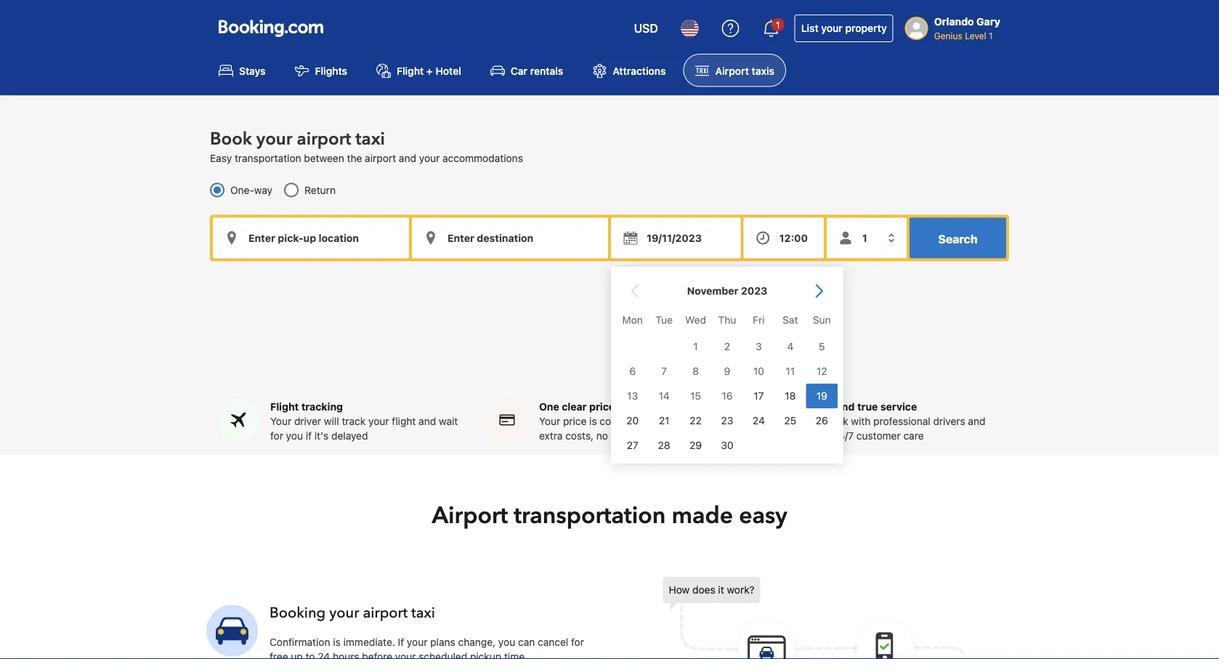 Task type: locate. For each thing, give the bounding box(es) containing it.
flight for flight tracking your driver will track your flight and wait for you if it's delayed
[[270, 401, 299, 413]]

list your property link
[[795, 15, 894, 42]]

booking.com online hotel reservations image
[[219, 20, 323, 37]]

wait
[[439, 415, 458, 427]]

+
[[426, 65, 433, 77]]

and inside flight tracking your driver will track your flight and wait for you if it's delayed
[[419, 415, 436, 427]]

taxi up the on the top of page
[[356, 127, 385, 151]]

to
[[306, 651, 315, 659]]

1 vertical spatial up
[[291, 651, 303, 659]]

16
[[722, 390, 733, 402]]

you up time
[[498, 636, 515, 648]]

1 vertical spatial flight
[[270, 401, 299, 413]]

hours
[[333, 651, 359, 659]]

price up confirmed
[[589, 401, 615, 413]]

0 vertical spatial you
[[286, 430, 303, 442]]

0 horizontal spatial airport
[[432, 500, 508, 532]]

1 horizontal spatial is
[[589, 415, 597, 427]]

Enter destination text field
[[412, 217, 608, 258]]

2 vertical spatial 1
[[694, 340, 698, 352]]

made
[[672, 500, 733, 532]]

1 down gary
[[989, 31, 993, 41]]

0 vertical spatial flight
[[397, 65, 424, 77]]

1 up the 8
[[694, 340, 698, 352]]

2 horizontal spatial 1
[[989, 31, 993, 41]]

0 vertical spatial no
[[699, 415, 711, 427]]

no left cash
[[597, 430, 608, 442]]

up down confirmation
[[291, 651, 303, 659]]

search button
[[910, 217, 1006, 258]]

24/7
[[833, 430, 854, 442]]

and right the on the top of page
[[399, 152, 416, 164]]

we
[[808, 415, 823, 427]]

18
[[785, 390, 796, 402]]

for inside flight tracking your driver will track your flight and wait for you if it's delayed
[[270, 430, 283, 442]]

0 horizontal spatial up
[[291, 651, 303, 659]]

2 your from the left
[[539, 415, 560, 427]]

0 horizontal spatial your
[[270, 415, 292, 427]]

flight up driver
[[270, 401, 299, 413]]

one-
[[230, 184, 254, 196]]

6
[[630, 365, 636, 377]]

work?
[[727, 584, 755, 596]]

you left if at the left of the page
[[286, 430, 303, 442]]

taxi up confirmation is immediate. if your plans change, you can cancel for free up to 24 hours before your scheduled pickup time
[[411, 603, 435, 623]]

2
[[724, 340, 730, 352]]

1 horizontal spatial booking airport taxi image
[[663, 577, 968, 659]]

0 horizontal spatial price
[[563, 415, 587, 427]]

cancel
[[538, 636, 568, 648]]

0 vertical spatial up
[[650, 415, 662, 427]]

1 horizontal spatial you
[[498, 636, 515, 648]]

14
[[659, 390, 670, 402]]

does
[[693, 584, 716, 596]]

flight left +
[[397, 65, 424, 77]]

1 horizontal spatial airport
[[715, 65, 749, 77]]

25 button
[[775, 408, 806, 433]]

for
[[270, 430, 283, 442], [571, 636, 584, 648]]

3
[[756, 340, 762, 352]]

service
[[881, 401, 917, 413]]

24 button
[[743, 408, 775, 433]]

return
[[305, 184, 336, 196]]

for inside confirmation is immediate. if your plans change, you can cancel for free up to 24 hours before your scheduled pickup time
[[571, 636, 584, 648]]

easy
[[739, 500, 787, 532]]

20
[[627, 414, 639, 426]]

1 vertical spatial transportation
[[514, 500, 666, 532]]

1 horizontal spatial 1
[[776, 20, 780, 30]]

and inside book your airport taxi easy transportation between the airport and your accommodations
[[399, 152, 416, 164]]

1 vertical spatial is
[[333, 636, 341, 648]]

1 vertical spatial airport
[[432, 500, 508, 532]]

flight + hotel
[[397, 65, 461, 77]]

airport for booking
[[363, 603, 408, 623]]

2 vertical spatial airport
[[363, 603, 408, 623]]

1
[[776, 20, 780, 30], [989, 31, 993, 41], [694, 340, 698, 352]]

one-way
[[230, 184, 273, 196]]

up up the required
[[650, 415, 662, 427]]

with
[[851, 415, 871, 427]]

18 button
[[775, 384, 806, 408]]

0 horizontal spatial no
[[597, 430, 608, 442]]

car rentals link
[[479, 54, 575, 87]]

airport for book
[[297, 127, 351, 151]]

0 horizontal spatial transportation
[[235, 152, 301, 164]]

booking airport taxi image
[[663, 577, 968, 659], [206, 605, 258, 657]]

your left driver
[[270, 415, 292, 427]]

car rentals
[[511, 65, 563, 77]]

1 horizontal spatial taxi
[[411, 603, 435, 623]]

2023
[[741, 285, 768, 297]]

0 horizontal spatial 24
[[318, 651, 330, 659]]

29 button
[[680, 433, 712, 458]]

drivers
[[933, 415, 965, 427]]

17 button
[[743, 384, 775, 408]]

airport up between
[[297, 127, 351, 151]]

you
[[286, 430, 303, 442], [498, 636, 515, 648]]

23 button
[[712, 408, 743, 433]]

your
[[821, 22, 843, 34], [256, 127, 292, 151], [419, 152, 440, 164], [368, 415, 389, 427], [329, 603, 359, 623], [407, 636, 428, 648], [395, 651, 416, 659]]

0 vertical spatial airport
[[297, 127, 351, 151]]

0 horizontal spatial is
[[333, 636, 341, 648]]

price
[[589, 401, 615, 413], [563, 415, 587, 427]]

sat
[[783, 314, 798, 326]]

28 button
[[648, 433, 680, 458]]

no right –
[[699, 415, 711, 427]]

is inside confirmation is immediate. if your plans change, you can cancel for free up to 24 hours before your scheduled pickup time
[[333, 636, 341, 648]]

0 vertical spatial taxi
[[356, 127, 385, 151]]

between
[[304, 152, 344, 164]]

1 vertical spatial taxi
[[411, 603, 435, 623]]

1 horizontal spatial for
[[571, 636, 584, 648]]

your down one
[[539, 415, 560, 427]]

1 horizontal spatial transportation
[[514, 500, 666, 532]]

stays
[[239, 65, 266, 77]]

flights link
[[283, 54, 359, 87]]

0 vertical spatial airport
[[715, 65, 749, 77]]

30
[[721, 439, 734, 451]]

15
[[690, 390, 701, 402]]

22
[[690, 414, 702, 426]]

24
[[753, 414, 765, 426], [318, 651, 330, 659]]

one
[[539, 401, 559, 413]]

airport up if
[[363, 603, 408, 623]]

it's
[[315, 430, 329, 442]]

wed
[[685, 314, 706, 326]]

attractions link
[[581, 54, 678, 87]]

airport
[[297, 127, 351, 151], [365, 152, 396, 164], [363, 603, 408, 623]]

24 right to
[[318, 651, 330, 659]]

pickup
[[470, 651, 502, 659]]

0 vertical spatial transportation
[[235, 152, 301, 164]]

0 horizontal spatial taxi
[[356, 127, 385, 151]]

0 vertical spatial is
[[589, 415, 597, 427]]

1 vertical spatial price
[[563, 415, 587, 427]]

0 horizontal spatial flight
[[270, 401, 299, 413]]

november 2023
[[687, 285, 768, 297]]

no
[[699, 415, 711, 427], [597, 430, 608, 442]]

0 vertical spatial 1
[[776, 20, 780, 30]]

customer
[[857, 430, 901, 442]]

your inside one clear price your price is confirmed up front – no extra costs, no cash required
[[539, 415, 560, 427]]

1 vertical spatial for
[[571, 636, 584, 648]]

it
[[718, 584, 724, 596]]

costs,
[[566, 430, 594, 442]]

and
[[399, 152, 416, 164], [836, 401, 855, 413], [419, 415, 436, 427], [968, 415, 986, 427]]

taxi inside book your airport taxi easy transportation between the airport and your accommodations
[[356, 127, 385, 151]]

airport
[[715, 65, 749, 77], [432, 500, 508, 532]]

1 horizontal spatial price
[[589, 401, 615, 413]]

gary
[[977, 16, 1001, 28]]

0 horizontal spatial you
[[286, 430, 303, 442]]

24 down 17 button
[[753, 414, 765, 426]]

is up costs,
[[589, 415, 597, 427]]

0 horizontal spatial for
[[270, 430, 283, 442]]

list your property
[[801, 22, 887, 34]]

your right track
[[368, 415, 389, 427]]

scheduled
[[419, 651, 467, 659]]

1 horizontal spatial 24
[[753, 414, 765, 426]]

for left if at the left of the page
[[270, 430, 283, 442]]

transportation
[[235, 152, 301, 164], [514, 500, 666, 532]]

how does it work?
[[669, 584, 755, 596]]

extra
[[539, 430, 563, 442]]

flight inside flight tracking your driver will track your flight and wait for you if it's delayed
[[270, 401, 299, 413]]

1 vertical spatial 1
[[989, 31, 993, 41]]

taxi for book
[[356, 127, 385, 151]]

1 horizontal spatial flight
[[397, 65, 424, 77]]

your down if
[[395, 651, 416, 659]]

and up work
[[836, 401, 855, 413]]

0 horizontal spatial 1
[[694, 340, 698, 352]]

1 vertical spatial you
[[498, 636, 515, 648]]

for right cancel
[[571, 636, 584, 648]]

0 vertical spatial for
[[270, 430, 283, 442]]

book your airport taxi easy transportation between the airport and your accommodations
[[210, 127, 523, 164]]

is up hours
[[333, 636, 341, 648]]

1 left list
[[776, 20, 780, 30]]

1 your from the left
[[270, 415, 292, 427]]

1 horizontal spatial up
[[650, 415, 662, 427]]

is inside one clear price your price is confirmed up front – no extra costs, no cash required
[[589, 415, 597, 427]]

airport right the on the top of page
[[365, 152, 396, 164]]

flight
[[392, 415, 416, 427]]

1 horizontal spatial your
[[539, 415, 560, 427]]

and left wait
[[419, 415, 436, 427]]

price down clear
[[563, 415, 587, 427]]

0 vertical spatial 24
[[753, 414, 765, 426]]

up inside confirmation is immediate. if your plans change, you can cancel for free up to 24 hours before your scheduled pickup time
[[291, 651, 303, 659]]

1 vertical spatial 24
[[318, 651, 330, 659]]

your right if
[[407, 636, 428, 648]]

plans
[[430, 636, 455, 648]]



Task type: vqa. For each thing, say whether or not it's contained in the screenshot.


Task type: describe. For each thing, give the bounding box(es) containing it.
19 button
[[806, 384, 838, 408]]

immediate.
[[343, 636, 395, 648]]

27 button
[[617, 433, 648, 458]]

true
[[857, 401, 878, 413]]

airport for airport taxis
[[715, 65, 749, 77]]

sun
[[813, 314, 831, 326]]

12:00 button
[[744, 217, 824, 258]]

orlando gary genius level 1
[[934, 16, 1001, 41]]

care
[[904, 430, 924, 442]]

for for confirmation is immediate. if your plans change, you can cancel for free up to 24 hours before your scheduled pickup time
[[571, 636, 584, 648]]

0 vertical spatial price
[[589, 401, 615, 413]]

9
[[724, 365, 731, 377]]

11
[[786, 365, 795, 377]]

1 button
[[754, 11, 789, 46]]

–
[[690, 415, 696, 427]]

you inside flight tracking your driver will track your flight and wait for you if it's delayed
[[286, 430, 303, 442]]

21 button
[[648, 408, 680, 433]]

8
[[693, 365, 699, 377]]

stays link
[[207, 54, 277, 87]]

how
[[669, 584, 690, 596]]

you inside confirmation is immediate. if your plans change, you can cancel for free up to 24 hours before your scheduled pickup time
[[498, 636, 515, 648]]

confirmation
[[270, 636, 330, 648]]

work
[[826, 415, 848, 427]]

your left accommodations
[[419, 152, 440, 164]]

usd button
[[625, 11, 667, 46]]

27
[[627, 439, 639, 451]]

21
[[659, 414, 670, 426]]

time
[[504, 651, 525, 659]]

tried
[[808, 401, 834, 413]]

24 inside button
[[753, 414, 765, 426]]

1 vertical spatial no
[[597, 430, 608, 442]]

20 button
[[617, 408, 648, 433]]

genius
[[934, 31, 963, 41]]

7
[[661, 365, 667, 377]]

airport transportation made easy
[[432, 500, 787, 532]]

way
[[254, 184, 273, 196]]

flight + hotel link
[[365, 54, 473, 87]]

cash
[[611, 430, 633, 442]]

usd
[[634, 21, 658, 35]]

professional
[[874, 415, 931, 427]]

your right list
[[821, 22, 843, 34]]

Enter pick-up location text field
[[213, 217, 409, 258]]

taxi for booking
[[411, 603, 435, 623]]

booking
[[270, 603, 326, 623]]

and right drivers
[[968, 415, 986, 427]]

rentals
[[530, 65, 563, 77]]

one clear price your price is confirmed up front – no extra costs, no cash required
[[539, 401, 711, 442]]

19/11/2023
[[647, 232, 702, 244]]

book
[[210, 127, 252, 151]]

12
[[817, 365, 827, 377]]

10
[[753, 365, 764, 377]]

thu
[[718, 314, 736, 326]]

24 inside confirmation is immediate. if your plans change, you can cancel for free up to 24 hours before your scheduled pickup time
[[318, 651, 330, 659]]

search
[[938, 232, 978, 245]]

the
[[347, 152, 362, 164]]

level
[[965, 31, 986, 41]]

1 vertical spatial airport
[[365, 152, 396, 164]]

up inside one clear price your price is confirmed up front – no extra costs, no cash required
[[650, 415, 662, 427]]

your inside flight tracking your driver will track your flight and wait for you if it's delayed
[[270, 415, 292, 427]]

mon
[[622, 314, 643, 326]]

17
[[754, 390, 764, 402]]

property
[[845, 22, 887, 34]]

orlando
[[934, 16, 974, 28]]

taxis
[[752, 65, 775, 77]]

1 inside orlando gary genius level 1
[[989, 31, 993, 41]]

have
[[808, 430, 830, 442]]

flight for flight + hotel
[[397, 65, 424, 77]]

your up the immediate.
[[329, 603, 359, 623]]

confirmed
[[600, 415, 648, 427]]

november
[[687, 285, 739, 297]]

booking your airport taxi
[[270, 603, 435, 623]]

airport for airport transportation made easy
[[432, 500, 508, 532]]

30 button
[[712, 433, 743, 458]]

for for flight tracking your driver will track your flight and wait for you if it's delayed
[[270, 430, 283, 442]]

easy
[[210, 152, 232, 164]]

can
[[518, 636, 535, 648]]

driver
[[294, 415, 321, 427]]

airport taxis link
[[683, 54, 786, 87]]

required
[[636, 430, 675, 442]]

will
[[324, 415, 339, 427]]

26
[[816, 414, 828, 426]]

your inside flight tracking your driver will track your flight and wait for you if it's delayed
[[368, 415, 389, 427]]

hotel
[[436, 65, 461, 77]]

1 horizontal spatial no
[[699, 415, 711, 427]]

car
[[511, 65, 528, 77]]

22 button
[[680, 408, 712, 433]]

track
[[342, 415, 366, 427]]

tried and true service we work with professional drivers and have 24/7 customer care
[[808, 401, 986, 442]]

transportation inside book your airport taxi easy transportation between the airport and your accommodations
[[235, 152, 301, 164]]

23
[[721, 414, 734, 426]]

0 horizontal spatial booking airport taxi image
[[206, 605, 258, 657]]

accommodations
[[443, 152, 523, 164]]

airport taxis
[[715, 65, 775, 77]]

4
[[787, 340, 794, 352]]

your right book
[[256, 127, 292, 151]]

1 inside button
[[776, 20, 780, 30]]



